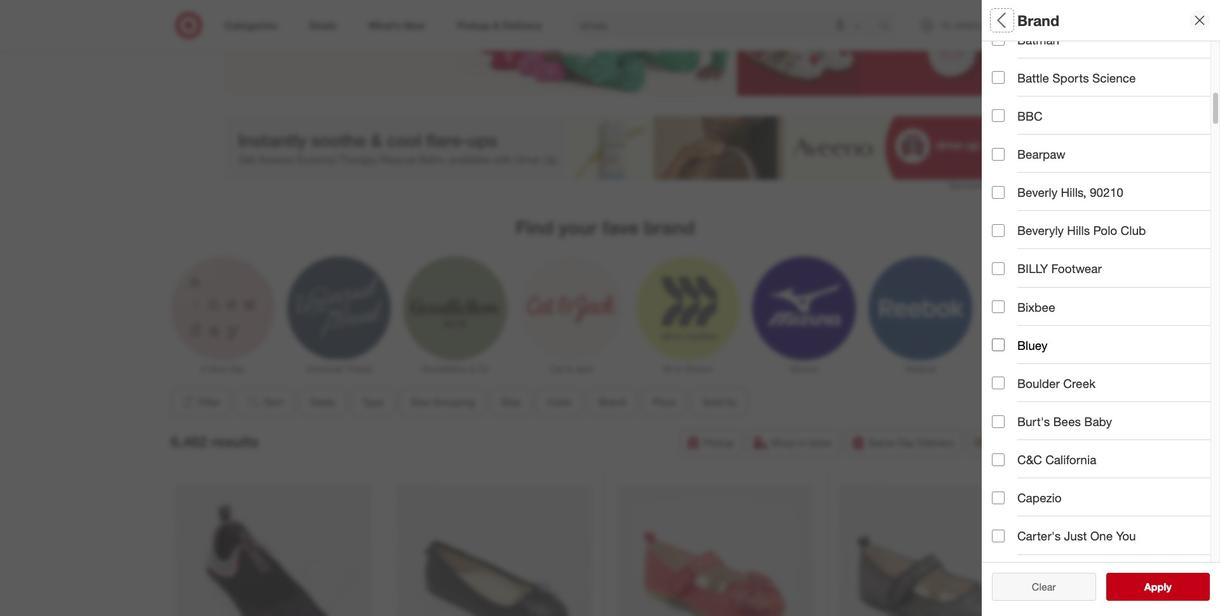 Task type: describe. For each thing, give the bounding box(es) containing it.
bixbee
[[1018, 300, 1056, 314]]

asics link
[[985, 257, 1089, 376]]

clear for clear all
[[1026, 581, 1050, 594]]

colorful
[[278, 5, 319, 20]]

jack
[[574, 364, 593, 375]]

0 horizontal spatial color
[[547, 396, 572, 409]]

shop in store button
[[748, 429, 840, 457]]

2
[[1029, 13, 1033, 21]]

asics
[[1027, 364, 1047, 375]]

day inside a new day link
[[229, 364, 244, 375]]

filters
[[1014, 11, 1053, 29]]

see results button
[[1106, 573, 1210, 601]]

you
[[1117, 529, 1136, 544]]

0 vertical spatial color button
[[992, 219, 1221, 264]]

bluey
[[1018, 338, 1048, 353]]

all in motion link
[[636, 257, 740, 376]]

1 vertical spatial grouping
[[432, 396, 475, 409]]

a new day image
[[171, 257, 274, 361]]

carter's just one you
[[1018, 529, 1136, 544]]

universal thread link
[[287, 257, 391, 376]]

C&C California checkbox
[[992, 454, 1005, 466]]

& for goodfellow
[[469, 364, 475, 375]]

goodfellow
[[421, 364, 467, 375]]

6,462 results
[[171, 433, 259, 451]]

a new day
[[200, 364, 244, 375]]

with
[[253, 5, 275, 20]]

Capezio checkbox
[[992, 492, 1005, 505]]

sports
[[1053, 70, 1089, 85]]

cat & jack link
[[520, 257, 623, 376]]

your
[[559, 216, 597, 239]]

same day delivery
[[869, 437, 955, 450]]

0 horizontal spatial type button
[[351, 389, 394, 417]]

holiday
[[322, 5, 361, 20]]

capezio
[[1018, 491, 1062, 506]]

shipping button
[[968, 429, 1040, 457]]

filter button
[[171, 389, 230, 417]]

results for 6,462 results
[[211, 433, 259, 451]]

universal thread image
[[287, 257, 391, 361]]

1 vertical spatial size button
[[491, 389, 531, 417]]

shop in store
[[771, 437, 832, 450]]

1 horizontal spatial deals button
[[992, 41, 1221, 86]]

see results
[[1131, 581, 1185, 594]]

science
[[1093, 70, 1136, 85]]

new
[[209, 364, 227, 375]]

fpo/apo button
[[992, 397, 1221, 442]]

store
[[809, 437, 832, 450]]

mizuno image
[[752, 257, 856, 361]]

1 vertical spatial type
[[362, 396, 384, 409]]

2 vertical spatial brand
[[599, 396, 626, 409]]

clear button
[[992, 573, 1096, 601]]

Bearpaw checkbox
[[992, 148, 1005, 161]]

apply
[[1145, 581, 1172, 594]]

clear all
[[1026, 581, 1063, 594]]

Batman checkbox
[[992, 33, 1005, 46]]

goodfellow & co
[[421, 364, 489, 375]]

c&c
[[1018, 453, 1043, 467]]

size grouping inside all filters dialog
[[992, 143, 1073, 158]]

deals inside all filters dialog
[[992, 54, 1025, 69]]

beveryly
[[1018, 223, 1064, 238]]

fave
[[603, 216, 639, 239]]

co
[[477, 364, 489, 375]]

0 horizontal spatial sold by button
[[692, 389, 748, 417]]

1 horizontal spatial size button
[[992, 175, 1221, 219]]

cat & jack
[[550, 364, 593, 375]]

for
[[410, 5, 424, 20]]

carter's
[[1018, 529, 1061, 544]]

boulder creek
[[1018, 376, 1096, 391]]

billy
[[1018, 262, 1048, 276]]

grouping inside all filters dialog
[[1020, 143, 1073, 158]]

6,462
[[171, 433, 207, 451]]

bbc
[[1018, 109, 1043, 123]]

bearpaw
[[1018, 147, 1066, 161]]

billy footwear
[[1018, 262, 1102, 276]]

shipping
[[992, 437, 1032, 450]]

by inside all filters dialog
[[1021, 366, 1035, 381]]

search
[[874, 20, 904, 33]]

BBC checkbox
[[992, 110, 1005, 122]]

batman
[[1018, 32, 1060, 47]]

Bixbee checkbox
[[992, 301, 1005, 313]]

BILLY Footwear checkbox
[[992, 262, 1005, 275]]

pickup button
[[680, 429, 743, 457]]

boulder
[[1018, 376, 1060, 391]]

day inside same day delivery button
[[898, 437, 915, 450]]

club
[[1121, 223, 1146, 238]]

of
[[1081, 453, 1092, 468]]

Include out of stock checkbox
[[992, 454, 1005, 467]]

one
[[1091, 529, 1113, 544]]

include
[[1018, 453, 1057, 468]]

2 link
[[1010, 11, 1038, 39]]

all in motion image
[[636, 257, 740, 361]]

size grouping button inside all filters dialog
[[992, 130, 1221, 175]]

thread
[[344, 364, 372, 375]]

shop
[[771, 437, 795, 450]]

Battle Sports Science checkbox
[[992, 71, 1005, 84]]

include out of stock
[[1018, 453, 1125, 468]]

sold inside all filters dialog
[[992, 366, 1018, 381]]

Beverly Hills, 90210 checkbox
[[992, 186, 1005, 199]]

with colorful holiday slippers for all.
[[253, 5, 442, 20]]

1 horizontal spatial brand button
[[992, 264, 1221, 308]]

all
[[1053, 581, 1063, 594]]

clear for clear
[[1032, 581, 1056, 594]]

hills,
[[1061, 185, 1087, 200]]

all.
[[428, 5, 442, 20]]

0 horizontal spatial by
[[726, 396, 737, 409]]

polo
[[1094, 223, 1118, 238]]

type inside all filters dialog
[[992, 99, 1019, 114]]

hills
[[1068, 223, 1090, 238]]

beverly hills, 90210
[[1018, 185, 1124, 200]]

type button inside all filters dialog
[[992, 86, 1221, 130]]

search button
[[874, 11, 904, 42]]



Task type: vqa. For each thing, say whether or not it's contained in the screenshot.
the rightmost DAY
yes



Task type: locate. For each thing, give the bounding box(es) containing it.
clear all button
[[992, 573, 1096, 601]]

all left in
[[663, 364, 673, 375]]

sold down motion
[[702, 396, 723, 409]]

brand
[[644, 216, 695, 239]]

1 horizontal spatial by
[[1021, 366, 1035, 381]]

1 horizontal spatial size grouping
[[992, 143, 1073, 158]]

find your fave brand
[[516, 216, 695, 239]]

burt's
[[1018, 414, 1050, 429]]

toddler girls' melanie dressy ballet flats - cat & jack™ red image
[[618, 485, 814, 617], [618, 485, 814, 617]]

size grouping
[[992, 143, 1073, 158], [410, 396, 475, 409]]

& right cat
[[566, 364, 572, 375]]

beveryly hills polo club
[[1018, 223, 1146, 238]]

size grouping down "bbc"
[[992, 143, 1073, 158]]

grouping down "bbc"
[[1020, 143, 1073, 158]]

price up bluey checkbox
[[992, 321, 1022, 336]]

1 vertical spatial day
[[898, 437, 915, 450]]

reebok image
[[869, 257, 972, 361]]

1 vertical spatial deals button
[[299, 389, 346, 417]]

price
[[992, 321, 1022, 336], [653, 396, 676, 409]]

1 vertical spatial color
[[547, 396, 572, 409]]

brand inside all filters dialog
[[992, 277, 1027, 292]]

fpo/apo
[[992, 410, 1047, 425]]

1 horizontal spatial size grouping button
[[992, 130, 1221, 175]]

by down "bluey"
[[1021, 366, 1035, 381]]

size button
[[992, 175, 1221, 219], [491, 389, 531, 417]]

0 vertical spatial brand
[[1018, 11, 1060, 29]]

universal
[[305, 364, 342, 375]]

price down in
[[653, 396, 676, 409]]

all filters
[[992, 11, 1053, 29]]

0 horizontal spatial type
[[362, 396, 384, 409]]

0 vertical spatial size button
[[992, 175, 1221, 219]]

1 horizontal spatial price button
[[992, 308, 1221, 353]]

size grouping button up the 90210
[[992, 130, 1221, 175]]

advertisement region
[[224, 116, 987, 180]]

1 vertical spatial deals
[[310, 396, 335, 409]]

90210
[[1090, 185, 1124, 200]]

0 vertical spatial day
[[229, 364, 244, 375]]

1 vertical spatial brand button
[[588, 389, 637, 417]]

0 vertical spatial results
[[211, 433, 259, 451]]

0 horizontal spatial size button
[[491, 389, 531, 417]]

all for all filters
[[992, 11, 1010, 29]]

0 vertical spatial size grouping
[[992, 143, 1073, 158]]

size
[[992, 143, 1016, 158], [992, 188, 1016, 203], [410, 396, 429, 409], [501, 396, 520, 409]]

1 vertical spatial sold
[[702, 396, 723, 409]]

1 horizontal spatial type
[[992, 99, 1019, 114]]

1 vertical spatial brand
[[992, 277, 1027, 292]]

a
[[200, 364, 206, 375]]

a new day link
[[171, 257, 274, 376]]

all inside dialog
[[992, 11, 1010, 29]]

price inside all filters dialog
[[992, 321, 1022, 336]]

cat & jack image
[[520, 257, 623, 361]]

1 horizontal spatial &
[[566, 364, 572, 375]]

delivery
[[918, 437, 955, 450]]

color inside all filters dialog
[[992, 232, 1024, 247]]

color down cat
[[547, 396, 572, 409]]

& for cat
[[566, 364, 572, 375]]

Boulder Creek checkbox
[[992, 377, 1005, 390]]

universal thread
[[305, 364, 372, 375]]

1 vertical spatial price
[[653, 396, 676, 409]]

results right "see"
[[1152, 581, 1185, 594]]

asics image
[[985, 257, 1089, 361]]

type
[[992, 99, 1019, 114], [362, 396, 384, 409]]

1 horizontal spatial price
[[992, 321, 1022, 336]]

same
[[869, 437, 895, 450]]

0 horizontal spatial price
[[653, 396, 676, 409]]

deals up battle sports science checkbox
[[992, 54, 1025, 69]]

Beveryly Hills Polo Club checkbox
[[992, 224, 1005, 237]]

0 vertical spatial grouping
[[1020, 143, 1073, 158]]

& left the "co"
[[469, 364, 475, 375]]

deals
[[992, 54, 1025, 69], [310, 396, 335, 409]]

brand button
[[992, 264, 1221, 308], [588, 389, 637, 417]]

2 & from the left
[[566, 364, 572, 375]]

0 vertical spatial type button
[[992, 86, 1221, 130]]

0 horizontal spatial brand button
[[588, 389, 637, 417]]

1 clear from the left
[[1026, 581, 1050, 594]]

Bluey checkbox
[[992, 339, 1005, 352]]

1 horizontal spatial color
[[992, 232, 1024, 247]]

baby
[[1085, 414, 1112, 429]]

1 & from the left
[[469, 364, 475, 375]]

type button down thread
[[351, 389, 394, 417]]

clear down carter's at right bottom
[[1032, 581, 1056, 594]]

0 vertical spatial type
[[992, 99, 1019, 114]]

sold by inside all filters dialog
[[992, 366, 1035, 381]]

1 vertical spatial all
[[663, 364, 673, 375]]

motion
[[685, 364, 713, 375]]

0 horizontal spatial color button
[[536, 389, 583, 417]]

Burt's Bees Baby checkbox
[[992, 415, 1005, 428]]

battle
[[1018, 70, 1049, 85]]

1 vertical spatial color button
[[536, 389, 583, 417]]

by up pickup
[[726, 396, 737, 409]]

0 vertical spatial price button
[[992, 308, 1221, 353]]

brand dialog
[[982, 0, 1221, 617]]

Carter's Just One You checkbox
[[992, 530, 1005, 543]]

sold by button up the baby
[[992, 353, 1221, 397]]

price button down in
[[642, 389, 687, 417]]

goodfellow & co link
[[403, 257, 507, 376]]

day right new
[[229, 364, 244, 375]]

size grouping down goodfellow
[[410, 396, 475, 409]]

1 horizontal spatial sold by button
[[992, 353, 1221, 397]]

deals button
[[992, 41, 1221, 86], [299, 389, 346, 417]]

0 vertical spatial all
[[992, 11, 1010, 29]]

same day delivery button
[[845, 429, 963, 457]]

1 vertical spatial sold by
[[702, 396, 737, 409]]

sold down bluey checkbox
[[992, 366, 1018, 381]]

california
[[1046, 453, 1097, 467]]

results for see results
[[1152, 581, 1185, 594]]

0 vertical spatial brand button
[[992, 264, 1221, 308]]

goodfellow & co image
[[403, 257, 507, 361]]

beverly
[[1018, 185, 1058, 200]]

1 vertical spatial price button
[[642, 389, 687, 417]]

0 horizontal spatial size grouping button
[[400, 389, 485, 417]]

all up batman checkbox
[[992, 11, 1010, 29]]

1 horizontal spatial type button
[[992, 86, 1221, 130]]

1 horizontal spatial results
[[1152, 581, 1185, 594]]

1 horizontal spatial deals
[[992, 54, 1025, 69]]

sold by down motion
[[702, 396, 737, 409]]

brand
[[1018, 11, 1060, 29], [992, 277, 1027, 292], [599, 396, 626, 409]]

1 horizontal spatial day
[[898, 437, 915, 450]]

reebok
[[905, 364, 936, 375]]

sort
[[264, 396, 283, 409]]

deals down the universal
[[310, 396, 335, 409]]

brand button down jack
[[588, 389, 637, 417]]

sold by
[[992, 366, 1035, 381], [702, 396, 737, 409]]

mizuno link
[[752, 257, 856, 376]]

stock
[[1095, 453, 1125, 468]]

0 vertical spatial sold by
[[992, 366, 1035, 381]]

price button up creek
[[992, 308, 1221, 353]]

type down battle sports science checkbox
[[992, 99, 1019, 114]]

results inside button
[[1152, 581, 1185, 594]]

0 vertical spatial by
[[1021, 366, 1035, 381]]

0 vertical spatial sold
[[992, 366, 1018, 381]]

price button
[[992, 308, 1221, 353], [642, 389, 687, 417]]

toddler girls' anastasia dressy ballet flats - cat & jack™ image
[[839, 485, 1036, 617], [839, 485, 1036, 617]]

out
[[1061, 453, 1078, 468]]

0 horizontal spatial results
[[211, 433, 259, 451]]

slippers
[[364, 5, 407, 20]]

pickup
[[704, 437, 734, 450]]

filter
[[198, 396, 220, 409]]

speedo women's surf strider water shoes image
[[175, 485, 371, 617], [175, 485, 371, 617]]

type down thread
[[362, 396, 384, 409]]

1 horizontal spatial color button
[[992, 219, 1221, 264]]

1 vertical spatial size grouping
[[410, 396, 475, 409]]

What can we help you find? suggestions appear below search field
[[573, 11, 883, 39]]

clear inside all filters dialog
[[1026, 581, 1050, 594]]

day
[[229, 364, 244, 375], [898, 437, 915, 450]]

all for all in motion
[[663, 364, 673, 375]]

0 horizontal spatial all
[[663, 364, 673, 375]]

brand inside dialog
[[1018, 11, 1060, 29]]

1 horizontal spatial grouping
[[1020, 143, 1073, 158]]

1 vertical spatial results
[[1152, 581, 1185, 594]]

creek
[[1064, 376, 1096, 391]]

0 vertical spatial price
[[992, 321, 1022, 336]]

0 horizontal spatial day
[[229, 364, 244, 375]]

0 horizontal spatial deals button
[[299, 389, 346, 417]]

grouping down goodfellow & co
[[432, 396, 475, 409]]

0 vertical spatial deals
[[992, 54, 1025, 69]]

1 horizontal spatial sold
[[992, 366, 1018, 381]]

find
[[516, 216, 554, 239]]

sold by button inside all filters dialog
[[992, 353, 1221, 397]]

day right same
[[898, 437, 915, 450]]

color up billy footwear option on the top right of the page
[[992, 232, 1024, 247]]

sponsored
[[949, 180, 987, 190]]

0 horizontal spatial price button
[[642, 389, 687, 417]]

0 vertical spatial deals button
[[992, 41, 1221, 86]]

0 horizontal spatial deals
[[310, 396, 335, 409]]

see
[[1131, 581, 1150, 594]]

reebok link
[[869, 257, 972, 376]]

1 horizontal spatial all
[[992, 11, 1010, 29]]

all filters dialog
[[982, 0, 1221, 617]]

c&c california
[[1018, 453, 1097, 467]]

clear
[[1026, 581, 1050, 594], [1032, 581, 1056, 594]]

2 clear from the left
[[1032, 581, 1056, 594]]

type button down science
[[992, 86, 1221, 130]]

0 horizontal spatial sold by
[[702, 396, 737, 409]]

sold by button down motion
[[692, 389, 748, 417]]

cat
[[550, 364, 564, 375]]

color button
[[992, 219, 1221, 264], [536, 389, 583, 417]]

all in motion
[[663, 364, 713, 375]]

bees
[[1054, 414, 1081, 429]]

in
[[798, 437, 806, 450]]

clear left all
[[1026, 581, 1050, 594]]

0 horizontal spatial &
[[469, 364, 475, 375]]

&
[[469, 364, 475, 375], [566, 364, 572, 375]]

1 vertical spatial size grouping button
[[400, 389, 485, 417]]

size grouping button
[[992, 130, 1221, 175], [400, 389, 485, 417]]

1 vertical spatial type button
[[351, 389, 394, 417]]

brand button down polo
[[992, 264, 1221, 308]]

just
[[1064, 529, 1087, 544]]

type button
[[992, 86, 1221, 130], [351, 389, 394, 417]]

0 vertical spatial size grouping button
[[992, 130, 1221, 175]]

results right '6,462'
[[211, 433, 259, 451]]

0 horizontal spatial grouping
[[432, 396, 475, 409]]

clear inside brand dialog
[[1032, 581, 1056, 594]]

1 horizontal spatial sold by
[[992, 366, 1035, 381]]

size grouping button down goodfellow
[[400, 389, 485, 417]]

burt's bees baby
[[1018, 414, 1112, 429]]

0 horizontal spatial sold
[[702, 396, 723, 409]]

girls' diana slip-on ballet flats - cat & jack™ image
[[397, 485, 592, 617], [397, 485, 592, 617]]

footwear
[[1052, 262, 1102, 276]]

sold by down bluey checkbox
[[992, 366, 1035, 381]]

sold
[[992, 366, 1018, 381], [702, 396, 723, 409]]

0 vertical spatial color
[[992, 232, 1024, 247]]

in
[[675, 364, 682, 375]]

0 horizontal spatial size grouping
[[410, 396, 475, 409]]

1 vertical spatial by
[[726, 396, 737, 409]]



